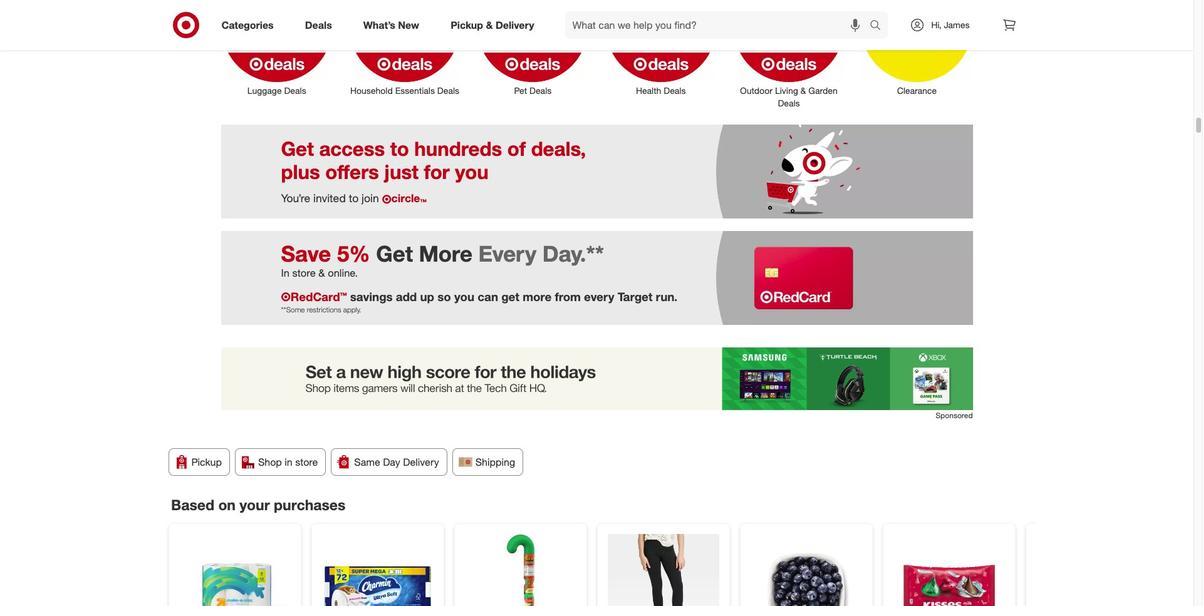 Task type: locate. For each thing, give the bounding box(es) containing it.
you right for
[[455, 160, 489, 183]]

1 vertical spatial to
[[349, 192, 359, 205]]

girls' leggings - cat & jack™ image
[[608, 535, 719, 607], [608, 535, 719, 607]]

pickup up based
[[192, 456, 222, 469]]

get inside save 5% get more every day.** in store & online.
[[376, 240, 413, 267]]

0 vertical spatial delivery
[[496, 19, 534, 31]]

2 horizontal spatial &
[[801, 85, 807, 96]]

0 horizontal spatial &
[[319, 267, 325, 280]]

0 horizontal spatial to
[[349, 192, 359, 205]]

more
[[523, 290, 552, 304]]

based on your purchases
[[171, 496, 345, 514]]

2 vertical spatial &
[[319, 267, 325, 280]]

delivery inside button
[[403, 456, 439, 469]]

shipping
[[476, 456, 515, 469]]

household
[[350, 85, 393, 96]]

you right the so
[[454, 290, 475, 304]]

add
[[396, 290, 417, 304]]

hi,
[[932, 19, 942, 30]]

1 vertical spatial get
[[376, 240, 413, 267]]

blueberries - 11.2oz image
[[751, 535, 862, 607], [751, 535, 862, 607]]

get up you're
[[281, 137, 314, 161]]

& inside pickup & delivery link
[[486, 19, 493, 31]]

can
[[478, 290, 498, 304]]

0 vertical spatial pickup
[[451, 19, 483, 31]]

&
[[486, 19, 493, 31], [801, 85, 807, 96], [319, 267, 325, 280]]

target
[[618, 290, 653, 304]]

for
[[424, 160, 450, 183]]

deals right health
[[664, 85, 686, 96]]

pickup
[[451, 19, 483, 31], [192, 456, 222, 469]]

¬
[[281, 290, 291, 304]]

deals link
[[294, 11, 348, 39]]

online.
[[328, 267, 358, 280]]

0 vertical spatial you
[[455, 160, 489, 183]]

deals,
[[532, 137, 586, 161]]

shipping button
[[452, 449, 524, 476]]

0 horizontal spatial pickup
[[192, 456, 222, 469]]

get right 5%
[[376, 240, 413, 267]]

outdoor living & garden deals
[[740, 85, 838, 108]]

search
[[865, 20, 895, 32]]

day.**
[[543, 240, 604, 267]]

store right 'in'
[[295, 456, 318, 469]]

1 horizontal spatial get
[[376, 240, 413, 267]]

store
[[292, 267, 316, 280], [295, 456, 318, 469]]

0 vertical spatial &
[[486, 19, 493, 31]]

clearance link
[[853, 0, 981, 97]]

1 vertical spatial delivery
[[403, 456, 439, 469]]

to left for
[[390, 137, 409, 161]]

get
[[281, 137, 314, 161], [376, 240, 413, 267]]

1 horizontal spatial pickup
[[451, 19, 483, 31]]

circle
[[392, 192, 420, 205]]

deals down living
[[778, 98, 800, 108]]

on
[[218, 496, 235, 514]]

in
[[281, 267, 290, 280]]

categories link
[[211, 11, 289, 39]]

0 horizontal spatial get
[[281, 137, 314, 161]]

to inside you're invited to join ◎ circle ™
[[349, 192, 359, 205]]

what's new
[[363, 19, 420, 31]]

& inside save 5% get more every day.** in store & online.
[[319, 267, 325, 280]]

in
[[285, 456, 293, 469]]

household essentials deals
[[350, 85, 460, 96]]

to inside get access to hundreds of deals, plus offers just for you
[[390, 137, 409, 161]]

health deals link
[[597, 0, 725, 97]]

0 horizontal spatial delivery
[[403, 456, 439, 469]]

delivery
[[496, 19, 534, 31], [403, 456, 439, 469]]

deals
[[305, 19, 332, 31], [284, 85, 306, 96], [437, 85, 460, 96], [530, 85, 552, 96], [664, 85, 686, 96], [778, 98, 800, 108]]

outdoor living & garden deals link
[[725, 0, 853, 109]]

0 vertical spatial to
[[390, 137, 409, 161]]

make-a-size paper towels - up & up™ image
[[179, 535, 291, 607], [179, 535, 291, 607]]

1 horizontal spatial to
[[390, 137, 409, 161]]

health deals
[[636, 85, 686, 96]]

deals left what's
[[305, 19, 332, 31]]

pickup right new
[[451, 19, 483, 31]]

pet deals link
[[469, 0, 597, 97]]

based
[[171, 496, 214, 514]]

1 vertical spatial you
[[454, 290, 475, 304]]

charmin ultra soft toilet paper image
[[322, 535, 434, 607], [322, 535, 434, 607]]

1 horizontal spatial delivery
[[496, 19, 534, 31]]

pet deals
[[514, 85, 552, 96]]

0 vertical spatial get
[[281, 137, 314, 161]]

store right in
[[292, 267, 316, 280]]

categories
[[222, 19, 274, 31]]

1 horizontal spatial &
[[486, 19, 493, 31]]

redcard™
[[291, 290, 347, 304]]

pickup inside button
[[192, 456, 222, 469]]

hershey's kisses milk chocolate holiday candy bag - 10.1oz image
[[894, 535, 1005, 607], [894, 535, 1005, 607]]

1 vertical spatial pickup
[[192, 456, 222, 469]]

more
[[419, 240, 473, 267]]

1 vertical spatial store
[[295, 456, 318, 469]]

pickup for pickup
[[192, 456, 222, 469]]

garden
[[809, 85, 838, 96]]

deals right pet
[[530, 85, 552, 96]]

reese's peanut butter cups holiday candy filled plastic cane miniatures - 2.17oz image
[[465, 535, 576, 607], [465, 535, 576, 607]]

store inside button
[[295, 456, 318, 469]]

you
[[455, 160, 489, 183], [454, 290, 475, 304]]

advertisement region
[[221, 348, 973, 410]]

to
[[390, 137, 409, 161], [349, 192, 359, 205]]

hundreds
[[415, 137, 502, 161]]

so
[[438, 290, 451, 304]]

of
[[508, 137, 526, 161]]

to left the join
[[349, 192, 359, 205]]

what's
[[363, 19, 396, 31]]

1 vertical spatial &
[[801, 85, 807, 96]]

to for join
[[349, 192, 359, 205]]

outdoor
[[740, 85, 773, 96]]

living
[[775, 85, 799, 96]]

0 vertical spatial store
[[292, 267, 316, 280]]

every
[[584, 290, 615, 304]]

◎
[[382, 195, 392, 205]]

pickup for pickup & delivery
[[451, 19, 483, 31]]

luggage deals
[[247, 85, 306, 96]]

plus
[[281, 160, 320, 183]]



Task type: vqa. For each thing, say whether or not it's contained in the screenshot.
clearance
yes



Task type: describe. For each thing, give the bounding box(es) containing it.
luggage
[[247, 85, 282, 96]]

your
[[239, 496, 270, 514]]

hi, james
[[932, 19, 970, 30]]

to for hundreds
[[390, 137, 409, 161]]

5%
[[337, 240, 370, 267]]

search button
[[865, 11, 895, 41]]

new
[[398, 19, 420, 31]]

james
[[944, 19, 970, 30]]

™
[[420, 197, 427, 210]]

get access to hundreds of deals, plus offers just for you
[[281, 137, 586, 183]]

run.
[[656, 290, 678, 304]]

join
[[362, 192, 379, 205]]

What can we help you find? suggestions appear below search field
[[565, 11, 873, 39]]

offers
[[326, 160, 379, 183]]

save
[[281, 240, 331, 267]]

savings
[[350, 290, 393, 304]]

delivery for same day delivery
[[403, 456, 439, 469]]

apply.
[[343, 305, 361, 315]]

save 5% get more every day.** in store & online.
[[281, 240, 604, 280]]

store inside save 5% get more every day.** in store & online.
[[292, 267, 316, 280]]

you're invited to join ◎ circle ™
[[281, 192, 427, 210]]

**some
[[281, 305, 305, 315]]

you inside get access to hundreds of deals, plus offers just for you
[[455, 160, 489, 183]]

pickup & delivery link
[[440, 11, 550, 39]]

pickup & delivery
[[451, 19, 534, 31]]

you inside ¬ redcard™ savings add up so you can get more from every target run. **some restrictions apply.
[[454, 290, 475, 304]]

what's new link
[[353, 11, 435, 39]]

pet
[[514, 85, 527, 96]]

¬ redcard™ savings add up so you can get more from every target run. **some restrictions apply.
[[281, 290, 678, 315]]

clearance
[[898, 85, 937, 96]]

household essentials deals link
[[341, 0, 469, 97]]

invited
[[313, 192, 346, 205]]

sponsored
[[936, 411, 973, 420]]

deals right essentials
[[437, 85, 460, 96]]

shop in store button
[[235, 449, 326, 476]]

shop in store
[[258, 456, 318, 469]]

every
[[479, 240, 537, 267]]

same day delivery
[[354, 456, 439, 469]]

you're
[[281, 192, 310, 205]]

& inside outdoor living & garden deals
[[801, 85, 807, 96]]

access
[[319, 137, 385, 161]]

delivery for pickup & delivery
[[496, 19, 534, 31]]

get inside get access to hundreds of deals, plus offers just for you
[[281, 137, 314, 161]]

same
[[354, 456, 380, 469]]

purchases
[[274, 496, 345, 514]]

up
[[420, 290, 434, 304]]

deals inside outdoor living & garden deals
[[778, 98, 800, 108]]

get
[[502, 290, 520, 304]]

from
[[555, 290, 581, 304]]

day
[[383, 456, 400, 469]]

restrictions
[[307, 305, 341, 315]]

luggage deals link
[[213, 0, 341, 97]]

deals right luggage on the left top
[[284, 85, 306, 96]]

just
[[385, 160, 419, 183]]

deals inside 'link'
[[530, 85, 552, 96]]

same day delivery button
[[331, 449, 447, 476]]

shop
[[258, 456, 282, 469]]

health
[[636, 85, 662, 96]]

pickup button
[[168, 449, 230, 476]]

essentials
[[395, 85, 435, 96]]



